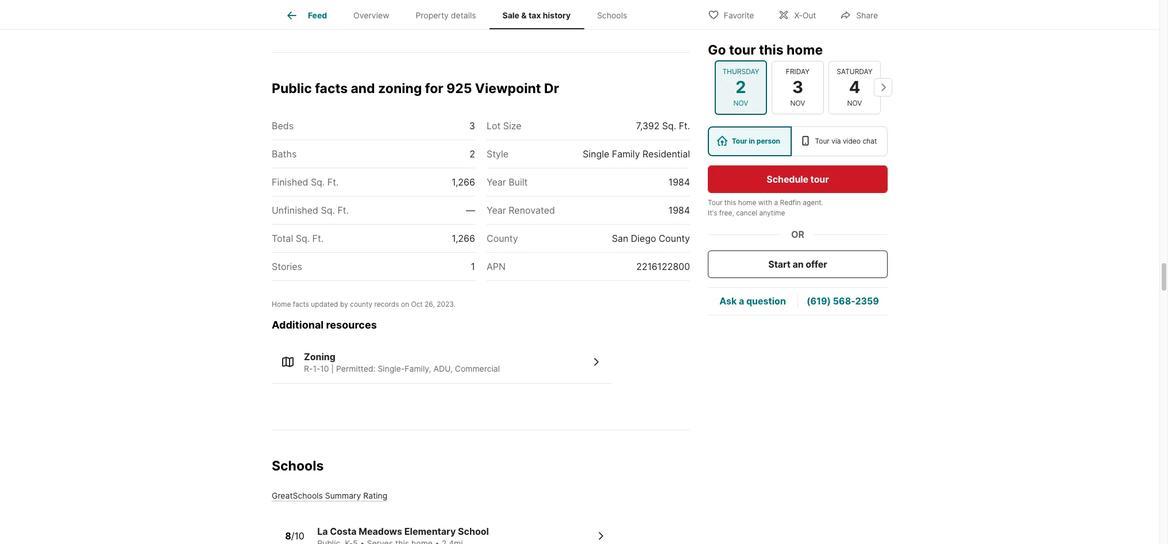 Task type: locate. For each thing, give the bounding box(es) containing it.
feed
[[308, 10, 327, 20]]

ft. down unfinished sq. ft.
[[312, 233, 324, 244]]

lot size
[[487, 120, 521, 131]]

size
[[503, 120, 521, 131]]

1,266 for finished sq. ft.
[[452, 176, 475, 188]]

ft. for finished sq. ft.
[[327, 176, 339, 188]]

sq. right finished
[[311, 176, 325, 188]]

1984
[[669, 176, 690, 188], [669, 204, 690, 216]]

1 vertical spatial 1,266
[[452, 233, 475, 244]]

year for year renovated
[[487, 204, 506, 216]]

a right ask
[[739, 295, 744, 306]]

1 horizontal spatial nov
[[790, 98, 805, 107]]

viewpoint
[[475, 80, 541, 97]]

commercial
[[455, 364, 500, 374]]

nov down the 4
[[847, 98, 862, 107]]

1 vertical spatial 2
[[470, 148, 475, 160]]

unfinished
[[272, 204, 318, 216]]

0 horizontal spatial county
[[487, 233, 518, 244]]

r-
[[304, 364, 313, 374]]

1 year from the top
[[487, 176, 506, 188]]

1 1984 from the top
[[669, 176, 690, 188]]

1,266 down —
[[452, 233, 475, 244]]

tour for schedule
[[811, 173, 829, 184]]

2 left style at the left top of page
[[470, 148, 475, 160]]

3 nov from the left
[[847, 98, 862, 107]]

out
[[803, 10, 816, 20]]

ft.
[[679, 120, 690, 131], [327, 176, 339, 188], [338, 204, 349, 216], [312, 233, 324, 244]]

home
[[272, 300, 291, 308]]

facts right the home
[[293, 300, 309, 308]]

la costa meadows elementary school
[[317, 525, 489, 537]]

2 1,266 from the top
[[452, 233, 475, 244]]

nov
[[734, 98, 748, 107], [790, 98, 805, 107], [847, 98, 862, 107]]

cancel
[[736, 208, 757, 217]]

county
[[487, 233, 518, 244], [659, 233, 690, 244]]

overview tab
[[340, 2, 402, 29]]

a right with
[[774, 198, 778, 206]]

tab list containing feed
[[272, 0, 650, 29]]

nov down thursday
[[734, 98, 748, 107]]

sq. for unfinished
[[321, 204, 335, 216]]

1 horizontal spatial schools
[[597, 10, 627, 20]]

2 down thursday
[[736, 77, 746, 97]]

0 horizontal spatial tour
[[729, 41, 756, 57]]

ft. up residential
[[679, 120, 690, 131]]

tour up thursday
[[729, 41, 756, 57]]

0 vertical spatial 3
[[792, 77, 803, 97]]

1 vertical spatial this
[[724, 198, 736, 206]]

26,
[[425, 300, 435, 308]]

2023
[[437, 300, 454, 308]]

1 vertical spatial year
[[487, 204, 506, 216]]

ft. for unfinished sq. ft.
[[338, 204, 349, 216]]

tour this home with a redfin agent. it's free, cancel anytime
[[708, 198, 823, 217]]

1 horizontal spatial 3
[[792, 77, 803, 97]]

person
[[757, 136, 780, 145]]

schools right history on the left top
[[597, 10, 627, 20]]

property
[[416, 10, 449, 20]]

1 vertical spatial facts
[[293, 300, 309, 308]]

(619) 568-2359
[[807, 295, 879, 306]]

an
[[793, 258, 804, 269]]

1 county from the left
[[487, 233, 518, 244]]

0 horizontal spatial home
[[738, 198, 756, 206]]

1 nov from the left
[[734, 98, 748, 107]]

tour inside "button"
[[811, 173, 829, 184]]

total sq. ft.
[[272, 233, 324, 244]]

schools up "greatschools" on the bottom left of page
[[272, 458, 324, 474]]

0 vertical spatial 1,266
[[452, 176, 475, 188]]

nov down friday
[[790, 98, 805, 107]]

friday 3 nov
[[786, 67, 810, 107]]

favorite button
[[698, 3, 764, 26]]

2 year from the top
[[487, 204, 506, 216]]

1 vertical spatial schools
[[272, 458, 324, 474]]

list box
[[708, 126, 888, 156]]

1984 left it's
[[669, 204, 690, 216]]

list box containing tour in person
[[708, 126, 888, 156]]

1 horizontal spatial tour
[[811, 173, 829, 184]]

sale & tax history tab
[[489, 2, 584, 29]]

2
[[736, 77, 746, 97], [470, 148, 475, 160]]

on
[[401, 300, 409, 308]]

question
[[746, 295, 786, 306]]

stories
[[272, 261, 302, 272]]

ft. for 7,392 sq. ft.
[[679, 120, 690, 131]]

None button
[[715, 60, 767, 114], [772, 61, 824, 114], [829, 61, 881, 114], [715, 60, 767, 114], [772, 61, 824, 114], [829, 61, 881, 114]]

tour via video chat option
[[792, 126, 888, 156]]

sq. right the unfinished
[[321, 204, 335, 216]]

1 horizontal spatial tour
[[732, 136, 747, 145]]

tour for tour in person
[[732, 136, 747, 145]]

1 vertical spatial tour
[[811, 173, 829, 184]]

tour in person option
[[708, 126, 792, 156]]

nov inside friday 3 nov
[[790, 98, 805, 107]]

1 horizontal spatial a
[[774, 198, 778, 206]]

san
[[612, 233, 628, 244]]

0 vertical spatial a
[[774, 198, 778, 206]]

0 vertical spatial facts
[[315, 80, 348, 97]]

zoning r-1-10 | permitted: single-family, adu, commercial
[[304, 351, 500, 374]]

tour left via
[[815, 136, 830, 145]]

facts
[[315, 80, 348, 97], [293, 300, 309, 308]]

0 horizontal spatial 3
[[469, 120, 475, 131]]

1 horizontal spatial county
[[659, 233, 690, 244]]

|
[[331, 364, 334, 374]]

costa
[[330, 525, 357, 537]]

lot
[[487, 120, 501, 131]]

county up 2216122800
[[659, 233, 690, 244]]

0 horizontal spatial a
[[739, 295, 744, 306]]

single family residential
[[583, 148, 690, 160]]

4
[[849, 77, 860, 97]]

apn
[[487, 261, 506, 272]]

updated
[[311, 300, 338, 308]]

2 horizontal spatial tour
[[815, 136, 830, 145]]

school
[[458, 525, 489, 537]]

568-
[[833, 295, 855, 306]]

.
[[454, 300, 456, 308]]

1 horizontal spatial home
[[787, 41, 823, 57]]

this up thursday
[[759, 41, 784, 57]]

facts for public
[[315, 80, 348, 97]]

(619)
[[807, 295, 831, 306]]

baths
[[272, 148, 297, 160]]

home up friday
[[787, 41, 823, 57]]

sq. right total
[[296, 233, 310, 244]]

elementary
[[404, 525, 456, 537]]

0 horizontal spatial nov
[[734, 98, 748, 107]]

property details
[[416, 10, 476, 20]]

&
[[521, 10, 527, 20]]

0 vertical spatial tour
[[729, 41, 756, 57]]

2 horizontal spatial nov
[[847, 98, 862, 107]]

this up free,
[[724, 198, 736, 206]]

/10
[[291, 531, 304, 542]]

x-
[[794, 10, 803, 20]]

0 vertical spatial schools
[[597, 10, 627, 20]]

1 vertical spatial 1984
[[669, 204, 690, 216]]

it's
[[708, 208, 717, 217]]

0 horizontal spatial tour
[[708, 198, 722, 206]]

ft. for total sq. ft.
[[312, 233, 324, 244]]

3 down friday
[[792, 77, 803, 97]]

single
[[583, 148, 609, 160]]

1,266 for total sq. ft.
[[452, 233, 475, 244]]

0 vertical spatial 1984
[[669, 176, 690, 188]]

1984 for year built
[[669, 176, 690, 188]]

sq. right 7,392
[[662, 120, 676, 131]]

adu,
[[433, 364, 453, 374]]

ft. down finished sq. ft.
[[338, 204, 349, 216]]

records
[[374, 300, 399, 308]]

8 /10
[[285, 531, 304, 542]]

0 horizontal spatial this
[[724, 198, 736, 206]]

1 vertical spatial a
[[739, 295, 744, 306]]

nov inside "thursday 2 nov"
[[734, 98, 748, 107]]

1984 down residential
[[669, 176, 690, 188]]

style
[[487, 148, 509, 160]]

0 vertical spatial 2
[[736, 77, 746, 97]]

schedule
[[767, 173, 808, 184]]

schools inside schools 'tab'
[[597, 10, 627, 20]]

2 nov from the left
[[790, 98, 805, 107]]

sq. for total
[[296, 233, 310, 244]]

1 1,266 from the top
[[452, 176, 475, 188]]

agent.
[[803, 198, 823, 206]]

county up apn at the left of the page
[[487, 233, 518, 244]]

finished sq. ft.
[[272, 176, 339, 188]]

2 1984 from the top
[[669, 204, 690, 216]]

oct
[[411, 300, 423, 308]]

1 horizontal spatial this
[[759, 41, 784, 57]]

1 horizontal spatial 2
[[736, 77, 746, 97]]

tour up it's
[[708, 198, 722, 206]]

unfinished sq. ft.
[[272, 204, 349, 216]]

facts left and
[[315, 80, 348, 97]]

year right —
[[487, 204, 506, 216]]

3 left the lot
[[469, 120, 475, 131]]

0 horizontal spatial facts
[[293, 300, 309, 308]]

schedule tour button
[[708, 165, 888, 192]]

1 horizontal spatial facts
[[315, 80, 348, 97]]

sq. for finished
[[311, 176, 325, 188]]

schools
[[597, 10, 627, 20], [272, 458, 324, 474]]

start an offer
[[768, 258, 827, 269]]

tour left the in
[[732, 136, 747, 145]]

1 vertical spatial home
[[738, 198, 756, 206]]

0 vertical spatial home
[[787, 41, 823, 57]]

total
[[272, 233, 293, 244]]

tour up the agent.
[[811, 173, 829, 184]]

home
[[787, 41, 823, 57], [738, 198, 756, 206]]

year left built
[[487, 176, 506, 188]]

0 vertical spatial year
[[487, 176, 506, 188]]

1984 for year renovated
[[669, 204, 690, 216]]

2216122800
[[636, 261, 690, 272]]

nov inside the "saturday 4 nov"
[[847, 98, 862, 107]]

1,266 up —
[[452, 176, 475, 188]]

greatschools
[[272, 490, 323, 500]]

tab list
[[272, 0, 650, 29]]

home up cancel
[[738, 198, 756, 206]]

ft. up unfinished sq. ft.
[[327, 176, 339, 188]]

a
[[774, 198, 778, 206], [739, 295, 744, 306]]



Task type: describe. For each thing, give the bounding box(es) containing it.
0 horizontal spatial 2
[[470, 148, 475, 160]]

overview
[[353, 10, 389, 20]]

schools tab
[[584, 2, 640, 29]]

2 county from the left
[[659, 233, 690, 244]]

(619) 568-2359 link
[[807, 295, 879, 306]]

with
[[758, 198, 772, 206]]

or
[[791, 228, 804, 240]]

this inside the tour this home with a redfin agent. it's free, cancel anytime
[[724, 198, 736, 206]]

7,392
[[636, 120, 660, 131]]

greatschools summary rating
[[272, 490, 387, 500]]

share button
[[830, 3, 888, 26]]

family,
[[405, 364, 431, 374]]

chat
[[863, 136, 877, 145]]

facts for home
[[293, 300, 309, 308]]

go
[[708, 41, 726, 57]]

1-
[[313, 364, 320, 374]]

nov for 2
[[734, 98, 748, 107]]

start
[[768, 258, 791, 269]]

video
[[843, 136, 861, 145]]

la
[[317, 525, 328, 537]]

next image
[[874, 78, 892, 96]]

ask a question
[[719, 295, 786, 306]]

thursday
[[722, 67, 759, 76]]

sale & tax history
[[502, 10, 571, 20]]

friday
[[786, 67, 810, 76]]

favorite
[[724, 10, 754, 20]]

nov for 4
[[847, 98, 862, 107]]

renovated
[[509, 204, 555, 216]]

1
[[471, 261, 475, 272]]

public facts and zoning for 925 viewpoint dr
[[272, 80, 559, 97]]

tour inside the tour this home with a redfin agent. it's free, cancel anytime
[[708, 198, 722, 206]]

free,
[[719, 208, 734, 217]]

tax
[[529, 10, 541, 20]]

zoning
[[378, 80, 422, 97]]

by
[[340, 300, 348, 308]]

single-
[[378, 364, 405, 374]]

property details tab
[[402, 2, 489, 29]]

sale
[[502, 10, 519, 20]]

nov for 3
[[790, 98, 805, 107]]

rating
[[363, 490, 387, 500]]

ask
[[719, 295, 737, 306]]

permitted:
[[336, 364, 376, 374]]

a inside the tour this home with a redfin agent. it's free, cancel anytime
[[774, 198, 778, 206]]

year for year built
[[487, 176, 506, 188]]

share
[[856, 10, 878, 20]]

dr
[[544, 80, 559, 97]]

residential
[[643, 148, 690, 160]]

tour for go
[[729, 41, 756, 57]]

start an offer button
[[708, 250, 888, 278]]

1 vertical spatial 3
[[469, 120, 475, 131]]

x-out button
[[768, 3, 826, 26]]

go tour this home
[[708, 41, 823, 57]]

built
[[509, 176, 528, 188]]

zoning
[[304, 351, 335, 363]]

history
[[543, 10, 571, 20]]

10
[[320, 364, 329, 374]]

additional resources
[[272, 319, 377, 331]]

schedule tour
[[767, 173, 829, 184]]

redfin
[[780, 198, 801, 206]]

additional
[[272, 319, 324, 331]]

via
[[832, 136, 841, 145]]

x-out
[[794, 10, 816, 20]]

for
[[425, 80, 443, 97]]

offer
[[806, 258, 827, 269]]

2 inside "thursday 2 nov"
[[736, 77, 746, 97]]

home facts updated by county records on oct 26, 2023 .
[[272, 300, 456, 308]]

saturday 4 nov
[[837, 67, 873, 107]]

year built
[[487, 176, 528, 188]]

feed link
[[285, 9, 327, 22]]

greatschools summary rating link
[[272, 490, 387, 500]]

year renovated
[[487, 204, 555, 216]]

0 horizontal spatial schools
[[272, 458, 324, 474]]

tour via video chat
[[815, 136, 877, 145]]

tour in person
[[732, 136, 780, 145]]

in
[[749, 136, 755, 145]]

2359
[[855, 295, 879, 306]]

finished
[[272, 176, 308, 188]]

beds
[[272, 120, 294, 131]]

saturday
[[837, 67, 873, 76]]

—
[[466, 204, 475, 216]]

sq. for 7,392
[[662, 120, 676, 131]]

diego
[[631, 233, 656, 244]]

7,392 sq. ft.
[[636, 120, 690, 131]]

0 vertical spatial this
[[759, 41, 784, 57]]

8
[[285, 531, 291, 542]]

details
[[451, 10, 476, 20]]

san diego county
[[612, 233, 690, 244]]

3 inside friday 3 nov
[[792, 77, 803, 97]]

and
[[351, 80, 375, 97]]

tour for tour via video chat
[[815, 136, 830, 145]]

home inside the tour this home with a redfin agent. it's free, cancel anytime
[[738, 198, 756, 206]]

family
[[612, 148, 640, 160]]



Task type: vqa. For each thing, say whether or not it's contained in the screenshot.
right "County"
yes



